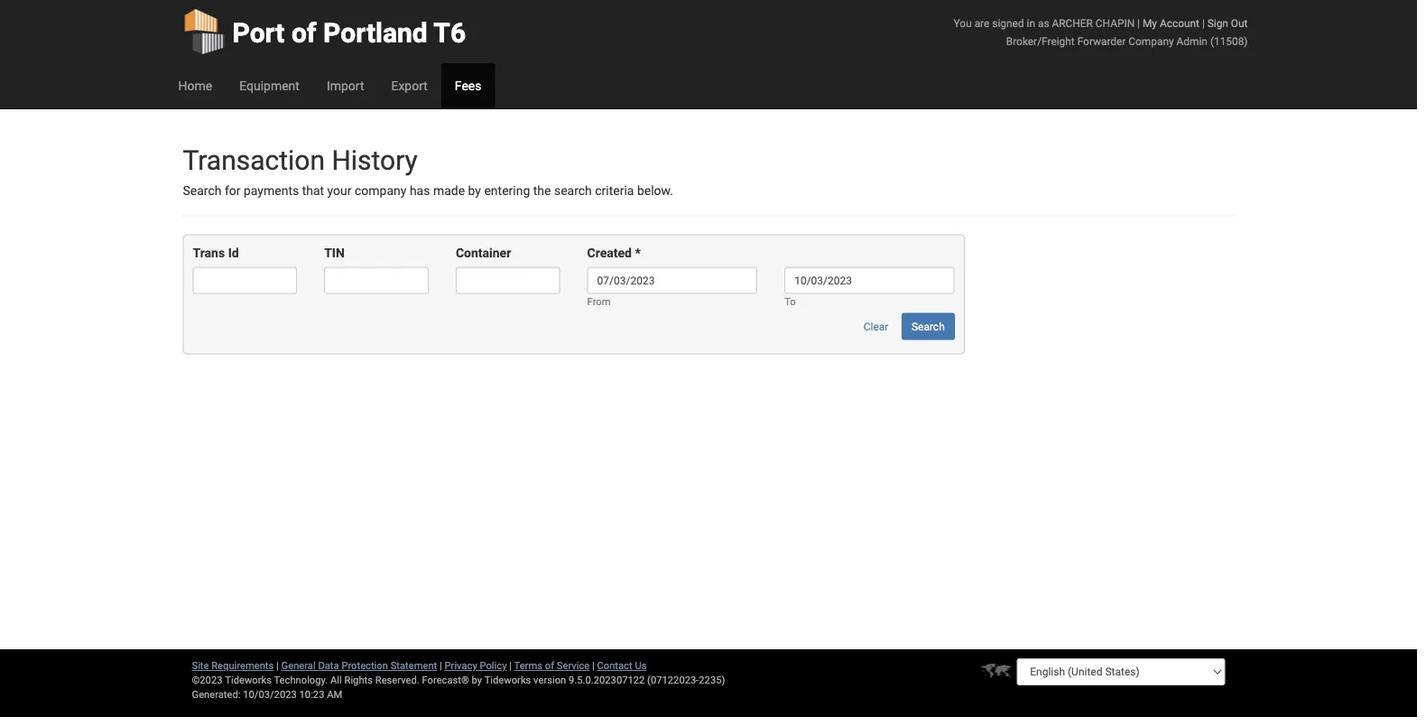 Task type: describe. For each thing, give the bounding box(es) containing it.
trans id
[[193, 246, 239, 260]]

search button
[[902, 313, 955, 340]]

import
[[327, 78, 364, 93]]

account
[[1160, 17, 1200, 29]]

transaction history search for payments that your company has made by entering the search criteria below.
[[183, 144, 674, 198]]

rights
[[344, 674, 373, 686]]

version
[[534, 674, 566, 686]]

| left general
[[276, 660, 279, 671]]

criteria
[[595, 183, 634, 198]]

sign out link
[[1208, 17, 1248, 29]]

my account link
[[1143, 17, 1200, 29]]

search inside transaction history search for payments that your company has made by entering the search criteria below.
[[183, 183, 222, 198]]

| up 9.5.0.202307122
[[592, 660, 595, 671]]

TIN text field
[[324, 267, 429, 294]]

home button
[[165, 63, 226, 108]]

company
[[1129, 35, 1175, 47]]

of inside site requirements | general data protection statement | privacy policy | terms of service | contact us ©2023 tideworks technology. all rights reserved. forecast® by tideworks version 9.5.0.202307122 (07122023-2235) generated: 10/03/2023 10:23 am
[[545, 660, 554, 671]]

port
[[233, 17, 285, 49]]

(11508)
[[1211, 35, 1248, 47]]

equipment button
[[226, 63, 313, 108]]

tin
[[324, 246, 345, 260]]

| left the sign
[[1203, 17, 1205, 29]]

in
[[1027, 17, 1036, 29]]

entering
[[484, 183, 530, 198]]

chapin
[[1096, 17, 1135, 29]]

my
[[1143, 17, 1158, 29]]

9.5.0.202307122
[[569, 674, 645, 686]]

all
[[330, 674, 342, 686]]

0 horizontal spatial of
[[292, 17, 317, 49]]

requirements
[[212, 660, 274, 671]]

your
[[327, 183, 352, 198]]

the
[[533, 183, 551, 198]]

created
[[588, 246, 632, 260]]

terms
[[514, 660, 543, 671]]

to
[[785, 295, 796, 307]]

signed
[[993, 17, 1025, 29]]

trans
[[193, 246, 225, 260]]

are
[[975, 17, 990, 29]]

tideworks
[[485, 674, 531, 686]]

| left my
[[1138, 17, 1141, 29]]

as
[[1038, 17, 1050, 29]]

id
[[228, 246, 239, 260]]

©2023 tideworks
[[192, 674, 272, 686]]

history
[[332, 144, 418, 176]]

portland
[[323, 17, 428, 49]]

clear
[[864, 320, 889, 333]]

service
[[557, 660, 590, 671]]

by inside site requirements | general data protection statement | privacy policy | terms of service | contact us ©2023 tideworks technology. all rights reserved. forecast® by tideworks version 9.5.0.202307122 (07122023-2235) generated: 10/03/2023 10:23 am
[[472, 674, 482, 686]]

| up "tideworks"
[[510, 660, 512, 671]]

data
[[318, 660, 339, 671]]

created *
[[588, 246, 641, 260]]

broker/freight
[[1007, 35, 1075, 47]]

general
[[281, 660, 316, 671]]

am
[[327, 689, 343, 700]]

generated:
[[192, 689, 241, 700]]

has
[[410, 183, 430, 198]]

equipment
[[239, 78, 300, 93]]

clear button
[[854, 313, 899, 340]]



Task type: vqa. For each thing, say whether or not it's contained in the screenshot.
OUT
yes



Task type: locate. For each thing, give the bounding box(es) containing it.
out
[[1232, 17, 1248, 29]]

us
[[635, 660, 647, 671]]

that
[[302, 183, 324, 198]]

protection
[[342, 660, 388, 671]]

you
[[954, 17, 972, 29]]

search
[[183, 183, 222, 198], [912, 320, 945, 333]]

transaction
[[183, 144, 325, 176]]

for
[[225, 183, 241, 198]]

0 vertical spatial by
[[468, 183, 481, 198]]

payments
[[244, 183, 299, 198]]

forwarder
[[1078, 35, 1126, 47]]

|
[[1138, 17, 1141, 29], [1203, 17, 1205, 29], [276, 660, 279, 671], [440, 660, 442, 671], [510, 660, 512, 671], [592, 660, 595, 671]]

policy
[[480, 660, 507, 671]]

reserved.
[[375, 674, 420, 686]]

forecast®
[[422, 674, 469, 686]]

archer
[[1052, 17, 1093, 29]]

of up version
[[545, 660, 554, 671]]

home
[[178, 78, 212, 93]]

1 horizontal spatial of
[[545, 660, 554, 671]]

search left for at the top left of the page
[[183, 183, 222, 198]]

1 vertical spatial of
[[545, 660, 554, 671]]

10/03/2023
[[243, 689, 297, 700]]

port of portland t6 link
[[183, 0, 466, 63]]

export
[[391, 78, 428, 93]]

sign
[[1208, 17, 1229, 29]]

contact us link
[[597, 660, 647, 671]]

(07122023-
[[648, 674, 699, 686]]

terms of service link
[[514, 660, 590, 671]]

you are signed in as archer chapin | my account | sign out broker/freight forwarder company admin (11508)
[[954, 17, 1248, 47]]

Created * text field
[[588, 267, 758, 294]]

t6
[[434, 17, 466, 49]]

fees button
[[441, 63, 495, 108]]

port of portland t6
[[233, 17, 466, 49]]

container
[[456, 246, 511, 260]]

export button
[[378, 63, 441, 108]]

0 vertical spatial of
[[292, 17, 317, 49]]

0 horizontal spatial search
[[183, 183, 222, 198]]

of right port
[[292, 17, 317, 49]]

10:23
[[299, 689, 325, 700]]

admin
[[1177, 35, 1208, 47]]

Container text field
[[456, 267, 560, 294]]

privacy
[[445, 660, 477, 671]]

privacy policy link
[[445, 660, 507, 671]]

by inside transaction history search for payments that your company has made by entering the search criteria below.
[[468, 183, 481, 198]]

below.
[[637, 183, 674, 198]]

by
[[468, 183, 481, 198], [472, 674, 482, 686]]

search
[[554, 183, 592, 198]]

by right made
[[468, 183, 481, 198]]

technology.
[[274, 674, 328, 686]]

general data protection statement link
[[281, 660, 437, 671]]

contact
[[597, 660, 633, 671]]

company
[[355, 183, 407, 198]]

from
[[588, 295, 611, 307]]

MM/dd/yyyy text field
[[785, 267, 955, 294]]

fees
[[455, 78, 482, 93]]

Trans Id text field
[[193, 267, 297, 294]]

site
[[192, 660, 209, 671]]

2235)
[[699, 674, 725, 686]]

1 horizontal spatial search
[[912, 320, 945, 333]]

made
[[433, 183, 465, 198]]

site requirements link
[[192, 660, 274, 671]]

*
[[635, 246, 641, 260]]

statement
[[391, 660, 437, 671]]

import button
[[313, 63, 378, 108]]

search right clear button
[[912, 320, 945, 333]]

by down privacy policy link on the bottom of page
[[472, 674, 482, 686]]

1 vertical spatial by
[[472, 674, 482, 686]]

0 vertical spatial search
[[183, 183, 222, 198]]

search inside button
[[912, 320, 945, 333]]

site requirements | general data protection statement | privacy policy | terms of service | contact us ©2023 tideworks technology. all rights reserved. forecast® by tideworks version 9.5.0.202307122 (07122023-2235) generated: 10/03/2023 10:23 am
[[192, 660, 725, 700]]

of
[[292, 17, 317, 49], [545, 660, 554, 671]]

| up forecast® at the bottom left of page
[[440, 660, 442, 671]]

1 vertical spatial search
[[912, 320, 945, 333]]



